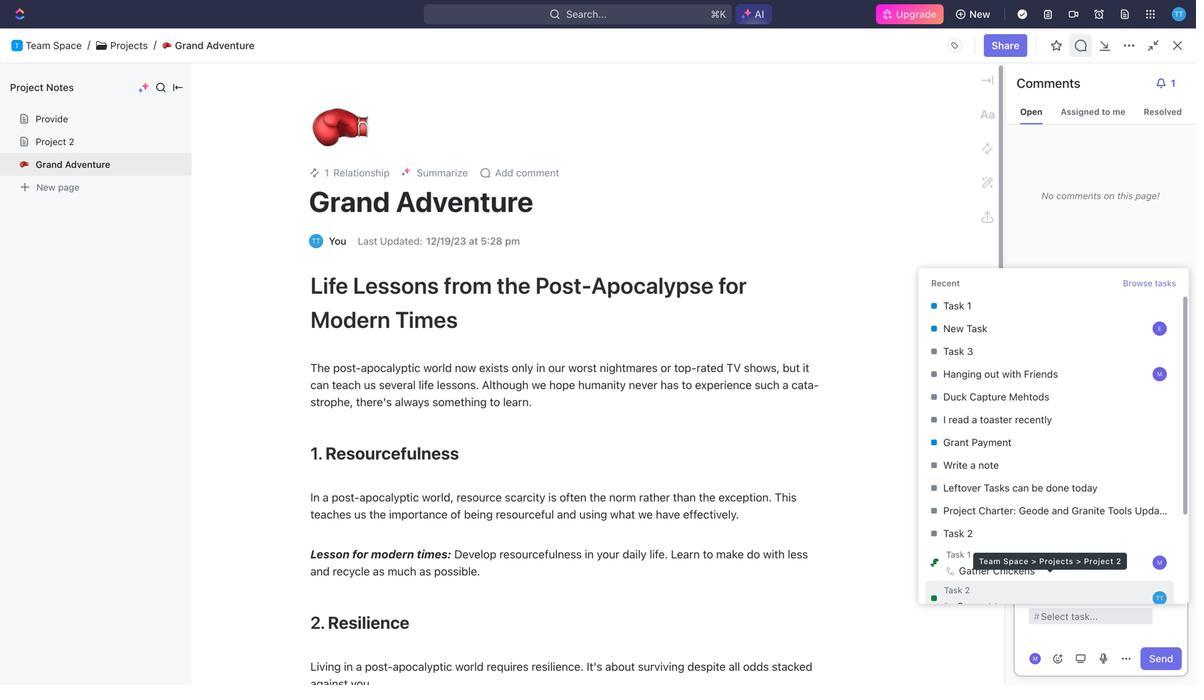 Task type: describe. For each thing, give the bounding box(es) containing it.
Team Na﻿me text field
[[266, 90, 1162, 123]]

the up lesson for modern times:
[[369, 508, 386, 522]]

share
[[992, 40, 1020, 51]]

task down recent on the right top of page
[[944, 300, 965, 312]]

teaches
[[310, 508, 351, 522]]

back
[[29, 39, 52, 51]]

lesson
[[310, 548, 350, 562]]

to inside 'develop resourcefulness in your daily life. learn to make do with less and recycle as much as possible.'
[[703, 548, 713, 562]]

world inside the post-apocalyptic world now exists only in our worst nightmares or top-rated tv shows, but it can teach us several life lessons. although we hope humanity never has to experience such a cata strophe, there's always something to learn.
[[424, 361, 452, 375]]

recently
[[1015, 414, 1052, 426]]

you.
[[351, 678, 373, 686]]

🥊
[[162, 40, 172, 51]]

i
[[944, 414, 946, 426]]

a inside 'in a post-apocalyptic world, resource scarcity is often the norm rather than the exception. this teaches us the importance of being resourceful and using what we have effectively.'
[[323, 491, 329, 505]]

learn
[[671, 548, 700, 562]]

requires
[[487, 661, 529, 674]]

1 m from the top
[[1158, 371, 1163, 378]]

despite
[[688, 661, 726, 674]]

no
[[1042, 191, 1054, 201]]

1 as from the left
[[373, 565, 385, 579]]

no comments on this page!
[[1042, 191, 1160, 201]]

us inside the post-apocalyptic world now exists only in our worst nightmares or top-rated tv shows, but it can teach us several life lessons. although we hope humanity never has to experience such a cata strophe, there's always something to learn.
[[364, 379, 376, 392]]

to down although
[[490, 396, 500, 409]]

possible.
[[434, 565, 480, 579]]

the inside life lessons from the post-apocalypse for modern times
[[497, 272, 531, 299]]

0 horizontal spatial grand
[[36, 159, 63, 170]]

12/19/23
[[426, 235, 466, 247]]

clickapps link
[[6, 139, 168, 162]]

comments
[[1017, 75, 1081, 91]]

colors,
[[400, 176, 430, 186]]

a left note
[[971, 460, 976, 471]]

friends
[[1024, 369, 1058, 380]]

write
[[944, 460, 968, 471]]

task 2
[[944, 586, 970, 596]]

learn.
[[503, 396, 532, 409]]

brand
[[373, 176, 398, 186]]

make
[[716, 548, 744, 562]]

recycle
[[333, 565, 370, 579]]

modern
[[310, 306, 391, 333]]

the up effectively. on the bottom right
[[699, 491, 716, 505]]

than
[[673, 491, 696, 505]]

upgrade for the left upgrade link
[[29, 121, 69, 133]]

label
[[309, 158, 335, 172]]

new page
[[36, 182, 80, 193]]

0 vertical spatial settings
[[307, 47, 372, 67]]

and inside white label skin clickup with your brand colors, logo, and a custom url.
[[456, 176, 472, 186]]

workspace inside back to workspace button
[[66, 39, 118, 51]]

upgrade for upgrade link to the top
[[896, 8, 937, 20]]

worst
[[568, 361, 597, 375]]

1 vertical spatial can
[[1013, 482, 1029, 494]]

duck
[[944, 391, 967, 403]]

correct
[[957, 601, 992, 613]]

page
[[58, 182, 80, 193]]

0 vertical spatial task 1
[[944, 300, 972, 312]]

project charter: geode and granite tools update
[[944, 505, 1169, 517]]

a inside the post-apocalyptic world now exists only in our worst nightmares or top-rated tv shows, but it can teach us several life lessons. although we hope humanity never has to experience such a cata strophe, there's always something to learn.
[[783, 379, 789, 392]]

0 horizontal spatial upgrade link
[[6, 116, 168, 139]]

last
[[358, 235, 377, 247]]

logo,
[[432, 176, 453, 186]]

new for new
[[970, 8, 991, 20]]

space
[[53, 40, 82, 51]]

lessons
[[353, 272, 439, 299]]

be
[[1032, 482, 1044, 494]]

to inside button
[[55, 39, 64, 51]]

post- inside 'in a post-apocalyptic world, resource scarcity is often the norm rather than the exception. this teaches us the importance of being resourceful and using what we have effectively.'
[[332, 491, 360, 505]]

0 horizontal spatial settings
[[29, 192, 68, 203]]

0 horizontal spatial grand adventure
[[36, 159, 110, 170]]

apocalypse
[[592, 272, 714, 299]]

integrations link
[[6, 163, 168, 186]]

and down done on the bottom right of page
[[1052, 505, 1069, 517]]

2 for ‎task 2
[[967, 528, 973, 540]]

being
[[464, 508, 493, 522]]

hope
[[549, 379, 575, 392]]

open
[[1020, 107, 1043, 117]]

assigned to me
[[1061, 107, 1126, 117]]

granite
[[1072, 505, 1105, 517]]

apocalyptic inside the post-apocalyptic world now exists only in our worst nightmares or top-rated tv shows, but it can teach us several life lessons. although we hope humanity never has to experience such a cata strophe, there's always something to learn.
[[361, 361, 421, 375]]

always
[[395, 396, 430, 409]]

2 vertical spatial grand
[[309, 185, 390, 218]]

such
[[755, 379, 780, 392]]

‎task
[[944, 528, 965, 540]]

3
[[967, 346, 973, 358]]

2 as from the left
[[419, 565, 431, 579]]

experience
[[695, 379, 752, 392]]

project for project charter: geode and granite tools update
[[944, 505, 976, 517]]

drumstick bite image
[[931, 559, 939, 568]]

living in a post-apocalyptic world requires resilience. it's about surviving despite all odds stacked against you.
[[310, 661, 816, 686]]

delete workspace
[[216, 264, 321, 280]]

Select task... text field
[[1041, 611, 1148, 623]]

grant
[[944, 437, 969, 449]]

2. resilience
[[310, 613, 410, 633]]

typos
[[995, 601, 1020, 613]]

send button
[[1141, 648, 1182, 671]]

on
[[1104, 191, 1115, 201]]

we inside the post-apocalyptic world now exists only in our worst nightmares or top-rated tv shows, but it can teach us several life lessons. although we hope humanity never has to experience such a cata strophe, there's always something to learn.
[[532, 379, 546, 392]]

me
[[1113, 107, 1126, 117]]

our
[[548, 361, 565, 375]]

update
[[1135, 505, 1169, 517]]

read
[[949, 414, 969, 426]]

rated
[[697, 361, 724, 375]]

effectively.
[[683, 508, 739, 522]]

add comment
[[495, 167, 559, 179]]

we inside 'in a post-apocalyptic world, resource scarcity is often the norm rather than the exception. this teaches us the importance of being resourceful and using what we have effectively.'
[[638, 508, 653, 522]]

several
[[379, 379, 416, 392]]

us inside 'in a post-apocalyptic world, resource scarcity is often the norm rather than the exception. this teaches us the importance of being resourceful and using what we have effectively.'
[[354, 508, 366, 522]]

times:
[[417, 548, 451, 562]]

duck capture mehtods
[[944, 391, 1050, 403]]

leftover tasks can be done today
[[944, 482, 1098, 494]]

in inside 'develop resourcefulness in your daily life. learn to make do with less and recycle as much as possible.'
[[585, 548, 594, 562]]

never
[[629, 379, 658, 392]]

page!
[[1136, 191, 1160, 201]]

delete workspace button
[[216, 256, 321, 288]]

resource
[[457, 491, 502, 505]]

2 horizontal spatial with
[[1002, 369, 1022, 380]]

1 vertical spatial task 1
[[946, 550, 971, 560]]

against
[[310, 678, 348, 686]]

the up the using
[[590, 491, 606, 505]]

hanging out with friends
[[944, 369, 1058, 380]]

apocalyptic inside 'in a post-apocalyptic world, resource scarcity is often the norm rather than the exception. this teaches us the importance of being resourceful and using what we have effectively.'
[[360, 491, 419, 505]]

odds
[[743, 661, 769, 674]]

send
[[1150, 653, 1174, 665]]

a right the read
[[972, 414, 977, 426]]

clickapps
[[29, 145, 75, 156]]



Task type: locate. For each thing, give the bounding box(es) containing it.
2 up integrations
[[69, 136, 74, 147]]

apocalyptic up several
[[361, 361, 421, 375]]

to right back
[[55, 39, 64, 51]]

skin
[[273, 176, 292, 186]]

2 horizontal spatial adventure
[[396, 185, 533, 218]]

from
[[444, 272, 492, 299]]

chickens
[[993, 565, 1035, 577]]

gather
[[959, 565, 991, 577]]

new for new task
[[944, 323, 964, 335]]

of
[[451, 508, 461, 522]]

2 horizontal spatial new
[[970, 8, 991, 20]]

0 vertical spatial adventure
[[206, 40, 255, 51]]

upgrade left new button
[[896, 8, 937, 20]]

your left the brand
[[351, 176, 370, 186]]

1 vertical spatial adventure
[[65, 159, 110, 170]]

1 horizontal spatial new
[[944, 323, 964, 335]]

0 horizontal spatial as
[[373, 565, 385, 579]]

life
[[419, 379, 434, 392]]

apocalyptic up "importance"
[[360, 491, 419, 505]]

payment
[[972, 437, 1012, 449]]

2 right ‎task
[[967, 528, 973, 540]]

upgrade link up the clickapps link
[[6, 116, 168, 139]]

2 for task 2
[[965, 586, 970, 596]]

grand adventure up page
[[36, 159, 110, 170]]

1 vertical spatial world
[[455, 661, 484, 674]]

saved
[[1073, 249, 1109, 264]]

project for project 2
[[36, 136, 66, 147]]

world left requires
[[455, 661, 484, 674]]

1 vertical spatial in
[[585, 548, 594, 562]]

0 vertical spatial grand adventure
[[36, 159, 110, 170]]

0 vertical spatial 2
[[69, 136, 74, 147]]

0 vertical spatial can
[[310, 379, 329, 392]]

m down the e
[[1158, 371, 1163, 378]]

⌘k
[[711, 8, 726, 20]]

task down ‎task
[[946, 550, 965, 560]]

0 horizontal spatial world
[[424, 361, 452, 375]]

tt
[[1156, 596, 1164, 602]]

can inside the post-apocalyptic world now exists only in our worst nightmares or top-rated tv shows, but it can teach us several life lessons. although we hope humanity never has to experience such a cata strophe, there's always something to learn.
[[310, 379, 329, 392]]

task 1 up new task
[[944, 300, 972, 312]]

1 horizontal spatial settings
[[307, 47, 372, 67]]

upgrade up 'project 2'
[[29, 121, 69, 133]]

0 horizontal spatial for
[[352, 548, 368, 562]]

settings
[[307, 47, 372, 67], [29, 192, 68, 203]]

1 vertical spatial upgrade
[[29, 121, 69, 133]]

1 vertical spatial for
[[352, 548, 368, 562]]

this
[[1118, 191, 1133, 201]]

2 vertical spatial with
[[763, 548, 785, 562]]

post- up 'teach'
[[333, 361, 361, 375]]

resolved
[[1144, 107, 1182, 117]]

grant payment
[[944, 437, 1012, 449]]

1 vertical spatial 1
[[967, 550, 971, 560]]

have
[[656, 508, 680, 522]]

0 vertical spatial apocalyptic
[[361, 361, 421, 375]]

and inside 'develop resourcefulness in your daily life. learn to make do with less and recycle as much as possible.'
[[310, 565, 330, 579]]

for
[[719, 272, 747, 299], [352, 548, 368, 562]]

post- inside living in a post-apocalyptic world requires resilience. it's about surviving despite all odds stacked against you.
[[365, 661, 393, 674]]

custom
[[482, 176, 514, 186]]

0 horizontal spatial new
[[36, 182, 55, 193]]

project for project notes
[[10, 82, 43, 93]]

and down often
[[557, 508, 576, 522]]

post- up you.
[[365, 661, 393, 674]]

team space
[[26, 40, 82, 51]]

tasks
[[984, 482, 1010, 494]]

a left custom
[[474, 176, 480, 186]]

project notes
[[10, 82, 74, 93]]

0 vertical spatial world
[[424, 361, 452, 375]]

1 up new task
[[967, 300, 972, 312]]

2 horizontal spatial in
[[585, 548, 594, 562]]

2 horizontal spatial grand
[[309, 185, 390, 218]]

adventure up the at
[[396, 185, 533, 218]]

exception.
[[719, 491, 772, 505]]

resourceful
[[496, 508, 554, 522]]

1 horizontal spatial for
[[719, 272, 747, 299]]

as down lesson for modern times:
[[373, 565, 385, 579]]

the down pm
[[497, 272, 531, 299]]

world up life
[[424, 361, 452, 375]]

1 horizontal spatial as
[[419, 565, 431, 579]]

grand right 🥊
[[175, 40, 204, 51]]

post- up teaches at the left
[[332, 491, 360, 505]]

2 for project 2
[[69, 136, 74, 147]]

with right do
[[763, 548, 785, 562]]

as down times:
[[419, 565, 431, 579]]

apocalyptic down resilience
[[393, 661, 452, 674]]

grand down clickapps
[[36, 159, 63, 170]]

projects
[[110, 40, 148, 51]]

1 vertical spatial grand adventure
[[309, 185, 533, 218]]

1 horizontal spatial can
[[1013, 482, 1029, 494]]

new inside button
[[970, 8, 991, 20]]

1 vertical spatial post-
[[332, 491, 360, 505]]

we left hope
[[532, 379, 546, 392]]

project left notes
[[10, 82, 43, 93]]

in down the using
[[585, 548, 594, 562]]

to left "make"
[[703, 548, 713, 562]]

apocalyptic inside living in a post-apocalyptic world requires resilience. it's about surviving despite all odds stacked against you.
[[393, 661, 452, 674]]

1 horizontal spatial adventure
[[206, 40, 255, 51]]

all
[[729, 661, 740, 674]]

0 vertical spatial upgrade link
[[876, 4, 944, 24]]

something
[[433, 396, 487, 409]]

add
[[495, 167, 513, 179]]

1 vertical spatial grand
[[36, 159, 63, 170]]

0 vertical spatial project
[[10, 82, 43, 93]]

the post-apocalyptic world now exists only in our worst nightmares or top-rated tv shows, but it can teach us several life lessons. although we hope humanity never has to experience such a cata strophe, there's always something to learn.
[[310, 361, 819, 409]]

a down but
[[783, 379, 789, 392]]

a inside white label skin clickup with your brand colors, logo, and a custom url.
[[474, 176, 480, 186]]

a up you.
[[356, 661, 362, 674]]

world
[[424, 361, 452, 375], [455, 661, 484, 674]]

it
[[803, 361, 810, 375]]

task up 3
[[967, 323, 988, 335]]

to
[[55, 39, 64, 51], [1102, 107, 1111, 117], [682, 379, 692, 392], [490, 396, 500, 409], [703, 548, 713, 562]]

1 vertical spatial project
[[36, 136, 66, 147]]

and
[[456, 176, 472, 186], [1052, 505, 1069, 517], [557, 508, 576, 522], [310, 565, 330, 579]]

2 vertical spatial in
[[344, 661, 353, 674]]

exists
[[479, 361, 509, 375]]

2 vertical spatial adventure
[[396, 185, 533, 218]]

1 vertical spatial us
[[354, 508, 366, 522]]

2 up correct
[[965, 586, 970, 596]]

settings link
[[6, 186, 168, 209]]

life lessons from the post-apocalypse for modern times
[[310, 272, 752, 333]]

cata
[[792, 379, 819, 392]]

in inside the post-apocalyptic world now exists only in our worst nightmares or top-rated tv shows, but it can teach us several life lessons. although we hope humanity never has to experience such a cata strophe, there's always something to learn.
[[536, 361, 545, 375]]

for inside life lessons from the post-apocalypse for modern times
[[719, 272, 747, 299]]

out
[[985, 369, 1000, 380]]

1 vertical spatial we
[[638, 508, 653, 522]]

0 horizontal spatial adventure
[[65, 159, 110, 170]]

lessons.
[[437, 379, 479, 392]]

1 1 from the top
[[967, 300, 972, 312]]

project 2
[[36, 136, 74, 147]]

1 horizontal spatial grand adventure
[[309, 185, 533, 218]]

task left 3
[[944, 346, 965, 358]]

2 vertical spatial 2
[[965, 586, 970, 596]]

1 horizontal spatial we
[[638, 508, 653, 522]]

and down lesson
[[310, 565, 330, 579]]

lesson for modern times:
[[310, 548, 451, 562]]

0 vertical spatial for
[[719, 272, 747, 299]]

to left me
[[1102, 107, 1111, 117]]

0 vertical spatial 1
[[967, 300, 972, 312]]

1 horizontal spatial upgrade link
[[876, 4, 944, 24]]

can left 'be'
[[1013, 482, 1029, 494]]

capture
[[970, 391, 1007, 403]]

2 1 from the top
[[967, 550, 971, 560]]

project down the provide
[[36, 136, 66, 147]]

has
[[661, 379, 679, 392]]

5:28
[[481, 235, 503, 247]]

correct typos
[[957, 601, 1020, 613]]

adventure up page
[[65, 159, 110, 170]]

a
[[474, 176, 480, 186], [783, 379, 789, 392], [972, 414, 977, 426], [971, 460, 976, 471], [323, 491, 329, 505], [356, 661, 362, 674]]

1 up gather
[[967, 550, 971, 560]]

adventure
[[206, 40, 255, 51], [65, 159, 110, 170], [396, 185, 533, 218]]

and inside 'in a post-apocalyptic world, resource scarcity is often the norm rather than the exception. this teaches us the importance of being resourceful and using what we have effectively.'
[[557, 508, 576, 522]]

we down rather
[[638, 508, 653, 522]]

with inside 'develop resourcefulness in your daily life. learn to make do with less and recycle as much as possible.'
[[763, 548, 785, 562]]

1 vertical spatial your
[[597, 548, 620, 562]]

url.
[[517, 176, 537, 186]]

with inside white label skin clickup with your brand colors, logo, and a custom url.
[[331, 176, 349, 186]]

in left our
[[536, 361, 545, 375]]

your left the "daily" at the bottom of page
[[597, 548, 620, 562]]

saved button
[[1020, 234, 1162, 279]]

us up there's
[[364, 379, 376, 392]]

1 vertical spatial apocalyptic
[[360, 491, 419, 505]]

back to workspace
[[29, 39, 118, 51]]

comments
[[1057, 191, 1102, 201]]

0 vertical spatial grand
[[175, 40, 204, 51]]

pm
[[505, 235, 520, 247]]

1 horizontal spatial world
[[455, 661, 484, 674]]

modern
[[371, 548, 414, 562]]

‎task 2
[[944, 528, 973, 540]]

task up correct
[[944, 586, 963, 596]]

this
[[775, 491, 797, 505]]

with right out
[[1002, 369, 1022, 380]]

task 1 down ‎task 2
[[946, 550, 971, 560]]

1 vertical spatial new
[[36, 182, 55, 193]]

0 horizontal spatial your
[[351, 176, 370, 186]]

now
[[455, 361, 476, 375]]

less
[[788, 548, 808, 562]]

1 horizontal spatial with
[[763, 548, 785, 562]]

1 vertical spatial 2
[[967, 528, 973, 540]]

grand adventure up last updated: 12/19/23 at 5:28 pm
[[309, 185, 533, 218]]

new
[[970, 8, 991, 20], [36, 182, 55, 193], [944, 323, 964, 335]]

1 horizontal spatial upgrade
[[896, 8, 937, 20]]

world inside living in a post-apocalyptic world requires resilience. it's about surviving despite all odds stacked against you.
[[455, 661, 484, 674]]

adventure right 🥊
[[206, 40, 255, 51]]

0 horizontal spatial with
[[331, 176, 349, 186]]

1 vertical spatial upgrade link
[[6, 116, 168, 139]]

new button
[[950, 3, 999, 26]]

in inside living in a post-apocalyptic world requires resilience. it's about surviving despite all odds stacked against you.
[[344, 661, 353, 674]]

your inside 'develop resourcefulness in your daily life. learn to make do with less and recycle as much as possible.'
[[597, 548, 620, 562]]

workspace inside delete workspace button
[[257, 264, 321, 280]]

0 vertical spatial your
[[351, 176, 370, 186]]

but
[[783, 361, 800, 375]]

0 vertical spatial new
[[970, 8, 991, 20]]

what
[[610, 508, 635, 522]]

and right the logo,
[[456, 176, 472, 186]]

develop resourcefulness in your daily life. learn to make do with less and recycle as much as possible.
[[310, 548, 811, 579]]

although
[[482, 379, 529, 392]]

recent
[[931, 278, 960, 288]]

0 horizontal spatial upgrade
[[29, 121, 69, 133]]

2 vertical spatial project
[[944, 505, 976, 517]]

1 horizontal spatial in
[[536, 361, 545, 375]]

upgrade link left new button
[[876, 4, 944, 24]]

2 vertical spatial post-
[[365, 661, 393, 674]]

grand up the last
[[309, 185, 390, 218]]

1 vertical spatial settings
[[29, 192, 68, 203]]

2 vertical spatial apocalyptic
[[393, 661, 452, 674]]

tv
[[727, 361, 741, 375]]

can down the the
[[310, 379, 329, 392]]

post- inside the post-apocalyptic world now exists only in our worst nightmares or top-rated tv shows, but it can teach us several life lessons. although we hope humanity never has to experience such a cata strophe, there's always something to learn.
[[333, 361, 361, 375]]

times
[[395, 306, 458, 333]]

0 vertical spatial m
[[1158, 371, 1163, 378]]

hanging
[[944, 369, 982, 380]]

1 horizontal spatial grand
[[175, 40, 204, 51]]

2 m from the top
[[1158, 560, 1163, 567]]

2 vertical spatial new
[[944, 323, 964, 335]]

with down label
[[331, 176, 349, 186]]

m up 'tt'
[[1158, 560, 1163, 567]]

1 vertical spatial with
[[1002, 369, 1022, 380]]

living
[[310, 661, 341, 674]]

it's
[[587, 661, 602, 674]]

0 vertical spatial with
[[331, 176, 349, 186]]

1 vertical spatial m
[[1158, 560, 1163, 567]]

your inside white label skin clickup with your brand colors, logo, and a custom url.
[[351, 176, 370, 186]]

0 horizontal spatial can
[[310, 379, 329, 392]]

write a note
[[944, 460, 999, 471]]

0 horizontal spatial in
[[344, 661, 353, 674]]

0 vertical spatial us
[[364, 379, 376, 392]]

0 horizontal spatial we
[[532, 379, 546, 392]]

the
[[310, 361, 330, 375]]

0 vertical spatial post-
[[333, 361, 361, 375]]

us right teaches at the left
[[354, 508, 366, 522]]

resourcefulness
[[326, 444, 459, 464]]

strophe,
[[310, 379, 819, 409]]

a inside living in a post-apocalyptic world requires resilience. it's about surviving despite all odds stacked against you.
[[356, 661, 362, 674]]

0 vertical spatial we
[[532, 379, 546, 392]]

task 3
[[944, 346, 973, 358]]

new for new page
[[36, 182, 55, 193]]

about
[[605, 661, 635, 674]]

to down top-
[[682, 379, 692, 392]]

1 horizontal spatial your
[[597, 548, 620, 562]]

0 vertical spatial in
[[536, 361, 545, 375]]

resourcefulness
[[500, 548, 582, 562]]

a right in
[[323, 491, 329, 505]]

as
[[373, 565, 385, 579], [419, 565, 431, 579]]

daily
[[623, 548, 647, 562]]

project up ‎task 2
[[944, 505, 976, 517]]

post-
[[536, 272, 592, 299]]

0 vertical spatial upgrade
[[896, 8, 937, 20]]

in up you.
[[344, 661, 353, 674]]

using
[[579, 508, 607, 522]]



Task type: vqa. For each thing, say whether or not it's contained in the screenshot.
show
no



